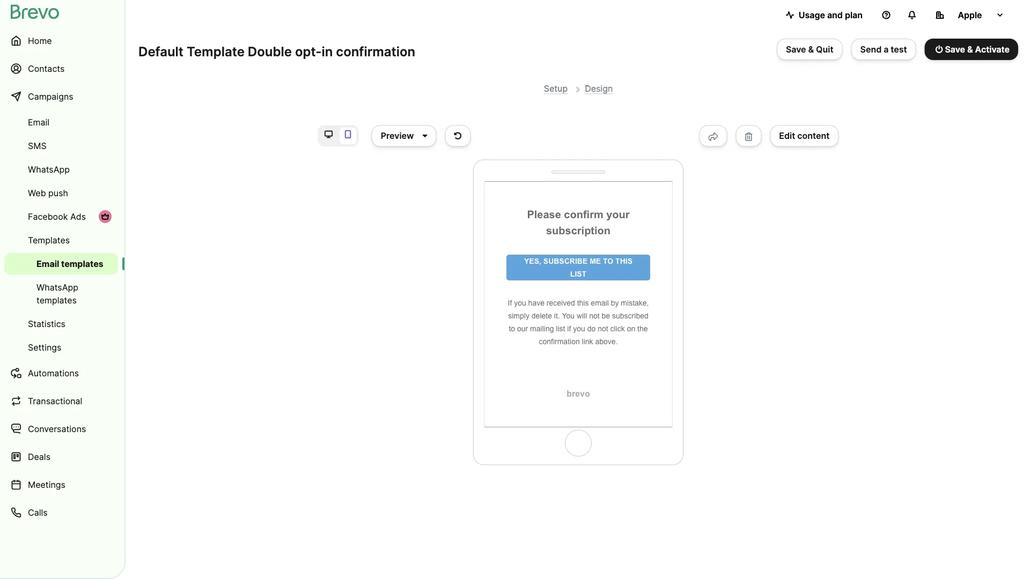 Task type: describe. For each thing, give the bounding box(es) containing it.
& for activate
[[967, 44, 973, 54]]

save & activate button
[[925, 39, 1018, 60]]

sms link
[[4, 135, 118, 157]]

sms
[[28, 141, 46, 151]]

caret down image
[[422, 132, 427, 140]]

send a test button
[[851, 39, 916, 60]]

web push
[[28, 188, 68, 198]]

transactional
[[28, 396, 82, 406]]

facebook ads link
[[4, 206, 118, 227]]

campaigns
[[28, 91, 73, 102]]

usage and plan
[[799, 10, 863, 20]]

quit
[[816, 44, 833, 54]]

edit content button
[[770, 125, 839, 147]]

campaigns link
[[4, 84, 118, 109]]

and
[[827, 10, 843, 20]]

usage and plan button
[[777, 4, 871, 26]]

power off image
[[935, 45, 943, 54]]

facebook
[[28, 211, 68, 222]]

whatsapp templates
[[36, 282, 78, 306]]

rotate left image
[[454, 132, 462, 140]]

whatsapp for whatsapp templates
[[36, 282, 78, 293]]

setup
[[544, 83, 568, 94]]

conversations
[[28, 424, 86, 434]]

statistics link
[[4, 313, 118, 335]]

meetings link
[[4, 472, 118, 498]]

web
[[28, 188, 46, 198]]

in
[[322, 43, 333, 59]]

apple
[[958, 10, 982, 20]]

activate
[[975, 44, 1010, 54]]

settings
[[28, 342, 61, 353]]

opt-
[[295, 43, 322, 59]]

preview button
[[372, 125, 436, 147]]

email templates link
[[4, 253, 118, 275]]

settings link
[[4, 337, 118, 358]]

statistics
[[28, 319, 65, 329]]

design link
[[585, 83, 613, 94]]

default template double opt-in confirmation
[[138, 43, 415, 59]]

web push link
[[4, 182, 118, 204]]

deals
[[28, 452, 50, 462]]

double
[[248, 43, 292, 59]]



Task type: locate. For each thing, give the bounding box(es) containing it.
a
[[884, 44, 889, 54]]

whatsapp templates link
[[4, 277, 118, 311]]

email link
[[4, 112, 118, 133]]

home
[[28, 35, 52, 46]]

design
[[585, 83, 613, 94]]

whatsapp link
[[4, 159, 118, 180]]

save right power off icon
[[945, 44, 965, 54]]

templates
[[61, 259, 103, 269], [36, 295, 77, 306]]

& left "quit"
[[808, 44, 814, 54]]

save for save & quit
[[786, 44, 806, 54]]

templates
[[28, 235, 70, 245]]

email for email
[[28, 117, 49, 127]]

confirmation
[[336, 43, 415, 59]]

1 vertical spatial templates
[[36, 295, 77, 306]]

transactional link
[[4, 388, 118, 414]]

1 horizontal spatial &
[[967, 44, 973, 54]]

0 horizontal spatial save
[[786, 44, 806, 54]]

save & activate
[[945, 44, 1010, 54]]

ads
[[70, 211, 86, 222]]

&
[[808, 44, 814, 54], [967, 44, 973, 54]]

preview
[[381, 131, 414, 141]]

& for quit
[[808, 44, 814, 54]]

send
[[860, 44, 882, 54]]

edit
[[779, 131, 795, 141]]

email
[[28, 117, 49, 127], [36, 259, 59, 269]]

setup link
[[544, 83, 568, 94]]

templates down templates link
[[61, 259, 103, 269]]

email for email templates
[[36, 259, 59, 269]]

left___rvooi image
[[101, 212, 109, 221]]

2 & from the left
[[967, 44, 973, 54]]

content
[[797, 131, 830, 141]]

whatsapp for whatsapp
[[28, 164, 70, 175]]

whatsapp down email templates link
[[36, 282, 78, 293]]

0 vertical spatial templates
[[61, 259, 103, 269]]

automations link
[[4, 361, 118, 386]]

meetings
[[28, 480, 65, 490]]

1 vertical spatial email
[[36, 259, 59, 269]]

automations
[[28, 368, 79, 378]]

default
[[138, 43, 183, 59]]

test
[[891, 44, 907, 54]]

calls
[[28, 507, 48, 518]]

apple button
[[927, 4, 1013, 26]]

2 save from the left
[[945, 44, 965, 54]]

plan
[[845, 10, 863, 20]]

conversations link
[[4, 416, 118, 442]]

templates for email templates
[[61, 259, 103, 269]]

usage
[[799, 10, 825, 20]]

save
[[786, 44, 806, 54], [945, 44, 965, 54]]

contacts
[[28, 63, 65, 74]]

1 horizontal spatial save
[[945, 44, 965, 54]]

0 vertical spatial email
[[28, 117, 49, 127]]

template
[[187, 43, 245, 59]]

1 & from the left
[[808, 44, 814, 54]]

templates link
[[4, 230, 118, 251]]

email down templates
[[36, 259, 59, 269]]

push
[[48, 188, 68, 198]]

send a test
[[860, 44, 907, 54]]

1 save from the left
[[786, 44, 806, 54]]

calls link
[[4, 500, 118, 526]]

whatsapp
[[28, 164, 70, 175], [36, 282, 78, 293]]

save for save & activate
[[945, 44, 965, 54]]

email up sms
[[28, 117, 49, 127]]

home link
[[4, 28, 118, 54]]

save left "quit"
[[786, 44, 806, 54]]

save & quit button
[[777, 39, 843, 60]]

templates for whatsapp templates
[[36, 295, 77, 306]]

1 vertical spatial whatsapp
[[36, 282, 78, 293]]

edit content
[[779, 131, 830, 141]]

whatsapp inside 'link'
[[28, 164, 70, 175]]

save & quit
[[786, 44, 833, 54]]

contacts link
[[4, 56, 118, 82]]

facebook ads
[[28, 211, 86, 222]]

& left activate
[[967, 44, 973, 54]]

templates up the statistics "link" at the left of page
[[36, 295, 77, 306]]

whatsapp up web push in the top of the page
[[28, 164, 70, 175]]

0 horizontal spatial &
[[808, 44, 814, 54]]

email templates
[[36, 259, 103, 269]]

templates inside whatsapp templates
[[36, 295, 77, 306]]

templates inside email templates link
[[61, 259, 103, 269]]

deals link
[[4, 444, 118, 470]]

0 vertical spatial whatsapp
[[28, 164, 70, 175]]



Task type: vqa. For each thing, say whether or not it's contained in the screenshot.
Save & Activate Button
yes



